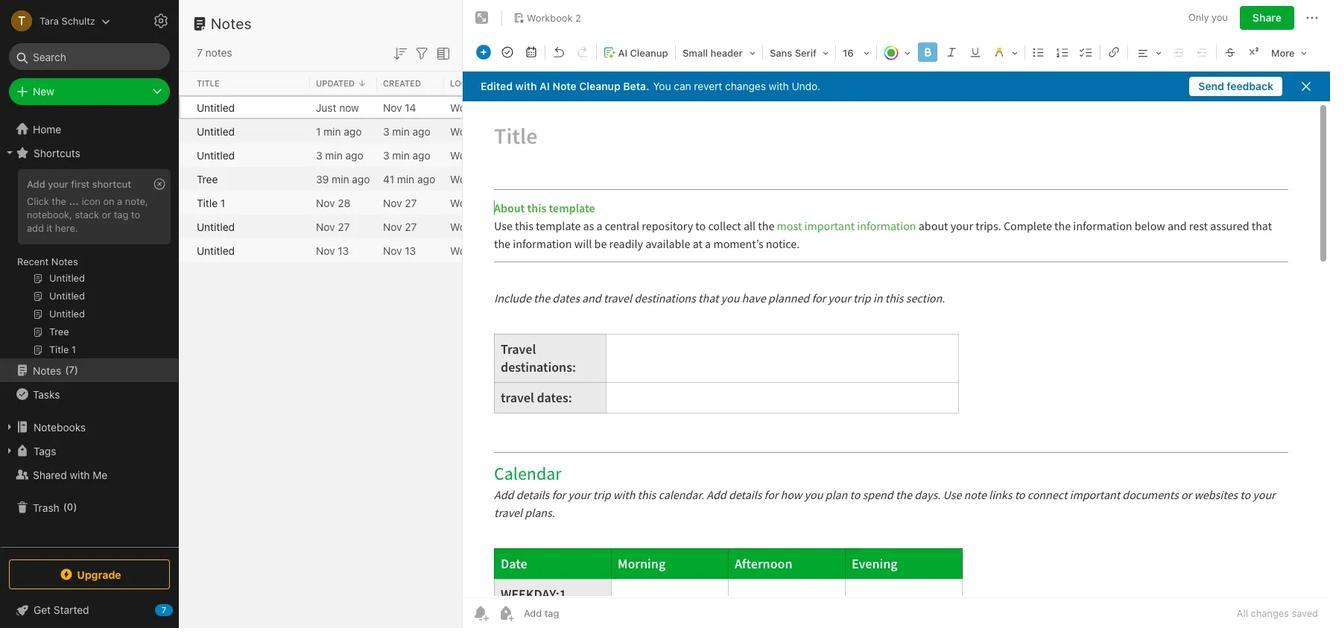 Task type: vqa. For each thing, say whether or not it's contained in the screenshot.
Tooltip
no



Task type: locate. For each thing, give the bounding box(es) containing it.
workbook 2 for 1 min ago
[[450, 125, 508, 137]]

( inside the trash ( 0 )
[[63, 501, 67, 513]]

cell for nov 28
[[179, 191, 191, 215]]

shortcuts button
[[0, 141, 178, 165]]

2 nov 13 from the left
[[383, 244, 416, 257]]

small
[[683, 47, 708, 59]]

7
[[197, 46, 203, 59], [69, 364, 74, 376], [162, 605, 166, 615]]

Search text field
[[19, 43, 159, 70]]

2
[[575, 12, 581, 24], [502, 101, 508, 114], [502, 125, 508, 137], [502, 149, 508, 161], [502, 173, 508, 185], [502, 196, 508, 209], [502, 220, 508, 233], [502, 244, 508, 257]]

workbook 2
[[527, 12, 581, 24], [450, 101, 508, 114], [450, 125, 508, 137], [450, 149, 508, 161], [450, 173, 508, 185], [450, 196, 508, 209], [450, 220, 508, 233], [450, 244, 508, 257]]

) inside the trash ( 0 )
[[73, 501, 77, 513]]

3 min ago for 3 min ago
[[383, 149, 430, 161]]

note,
[[125, 195, 148, 207]]

More field
[[1266, 42, 1312, 63]]

4 untitled from the top
[[197, 220, 235, 233]]

7 for 7
[[162, 605, 166, 615]]

0 horizontal spatial 7
[[69, 364, 74, 376]]

) right trash on the bottom of page
[[73, 501, 77, 513]]

workbook
[[527, 12, 573, 24], [450, 101, 499, 114], [450, 125, 499, 137], [450, 149, 499, 161], [450, 173, 499, 185], [450, 196, 499, 209], [450, 220, 499, 233], [450, 244, 499, 257]]

7 inside note list element
[[197, 46, 203, 59]]

me
[[93, 468, 107, 481]]

1 untitled from the top
[[197, 101, 235, 114]]

calendar event image
[[521, 42, 542, 63]]

min
[[324, 125, 341, 137], [392, 125, 410, 137], [325, 149, 343, 161], [392, 149, 410, 161], [332, 173, 349, 185], [397, 173, 415, 185]]

1 horizontal spatial 1
[[316, 125, 321, 137]]

add filters image
[[413, 45, 431, 62]]

cleanup up edited with ai note cleanup beta. you can revert changes with undo.
[[630, 47, 668, 59]]

( right trash on the bottom of page
[[63, 501, 67, 513]]

you
[[653, 80, 671, 92]]

started
[[54, 604, 89, 616]]

1 row group from the top
[[179, 72, 787, 95]]

2 for nov 27
[[502, 220, 508, 233]]

3 for 1 min ago
[[383, 125, 389, 137]]

with
[[515, 80, 537, 92], [769, 80, 789, 92], [70, 468, 90, 481]]

ai
[[618, 47, 628, 59], [540, 80, 550, 92]]

ago left 41
[[352, 173, 370, 185]]

workbook for nov 13
[[450, 244, 499, 257]]

row group inside note list element
[[179, 95, 712, 262]]

4 cell from the top
[[179, 167, 191, 191]]

1 vertical spatial )
[[73, 501, 77, 513]]

2 for just now
[[502, 101, 508, 114]]

click the ...
[[27, 195, 79, 207]]

notes inside note list element
[[211, 15, 252, 32]]

notes right recent
[[51, 256, 78, 268]]

new button
[[9, 78, 170, 105]]

( up tasks button
[[65, 364, 69, 376]]

2 vertical spatial 7
[[162, 605, 166, 615]]

1 vertical spatial 7
[[69, 364, 74, 376]]

all
[[1237, 607, 1248, 619]]

tree
[[197, 173, 218, 185]]

workbook for 3 min ago
[[450, 149, 499, 161]]

7 for 7 notes
[[197, 46, 203, 59]]

1 min ago
[[316, 125, 362, 137]]

View options field
[[431, 43, 452, 62]]

shared with me link
[[0, 463, 178, 487]]

with inside tree
[[70, 468, 90, 481]]

tree
[[0, 117, 179, 546]]

changes right revert at the top right of page
[[725, 80, 766, 92]]

) up tasks button
[[74, 364, 78, 376]]

notebooks link
[[0, 415, 178, 439]]

7 up tasks button
[[69, 364, 74, 376]]

7 left click to collapse image
[[162, 605, 166, 615]]

1 title from the top
[[197, 78, 220, 88]]

ago up 39 min ago
[[345, 149, 363, 161]]

13 down 28
[[338, 244, 349, 257]]

0 horizontal spatial with
[[70, 468, 90, 481]]

1 horizontal spatial cleanup
[[630, 47, 668, 59]]

saved
[[1292, 607, 1318, 619]]

0 vertical spatial notes
[[211, 15, 252, 32]]

2 row group from the top
[[179, 95, 712, 262]]

underline image
[[965, 42, 986, 63]]

13
[[338, 244, 349, 257], [405, 244, 416, 257]]

workbook 2 for just now
[[450, 101, 508, 114]]

shortcuts
[[34, 146, 80, 159]]

3 cell from the top
[[179, 143, 191, 167]]

workbook for just now
[[450, 101, 499, 114]]

0 vertical spatial 1
[[316, 125, 321, 137]]

) inside notes ( 7 )
[[74, 364, 78, 376]]

tasks
[[33, 388, 60, 401]]

tag
[[114, 209, 128, 220]]

with left me
[[70, 468, 90, 481]]

7 inside help and learning task checklist field
[[162, 605, 166, 615]]

1 nov 13 from the left
[[316, 244, 349, 257]]

cleanup inside button
[[630, 47, 668, 59]]

italic image
[[941, 42, 962, 63]]

undo.
[[792, 80, 821, 92]]

2 untitled from the top
[[197, 125, 235, 137]]

0 horizontal spatial ai
[[540, 80, 550, 92]]

( for trash
[[63, 501, 67, 513]]

3 up 41
[[383, 149, 389, 161]]

1 vertical spatial cleanup
[[579, 80, 621, 92]]

0 vertical spatial changes
[[725, 80, 766, 92]]

nov
[[383, 101, 402, 114], [316, 196, 335, 209], [383, 196, 402, 209], [316, 220, 335, 233], [383, 220, 402, 233], [316, 244, 335, 257], [383, 244, 402, 257]]

(
[[65, 364, 69, 376], [63, 501, 67, 513]]

feedback
[[1227, 80, 1274, 92]]

Note Editor text field
[[463, 101, 1330, 598]]

serif
[[795, 47, 817, 59]]

2 cell from the top
[[179, 119, 191, 143]]

Account field
[[0, 6, 110, 36]]

changes right all
[[1251, 607, 1289, 619]]

notes up 'notes'
[[211, 15, 252, 32]]

28
[[338, 196, 351, 209]]

( inside notes ( 7 )
[[65, 364, 69, 376]]

0 vertical spatial cleanup
[[630, 47, 668, 59]]

0 vertical spatial ai
[[618, 47, 628, 59]]

cell for 39 min ago
[[179, 167, 191, 191]]

edited with ai note cleanup beta. you can revert changes with undo.
[[481, 80, 821, 92]]

notes for notes
[[211, 15, 252, 32]]

1 vertical spatial (
[[63, 501, 67, 513]]

0 vertical spatial (
[[65, 364, 69, 376]]

row group containing untitled
[[179, 95, 712, 262]]

...
[[69, 195, 79, 207]]

3 up 39 in the left top of the page
[[316, 149, 322, 161]]

7 left 'notes'
[[197, 46, 203, 59]]

group
[[0, 165, 178, 364]]

3
[[383, 125, 389, 137], [316, 149, 322, 161], [383, 149, 389, 161]]

5 cell from the top
[[179, 191, 191, 215]]

nov 13 down nov 28
[[316, 244, 349, 257]]

ai up beta.
[[618, 47, 628, 59]]

2 vertical spatial notes
[[33, 364, 61, 377]]

27 for nov 27
[[405, 220, 417, 233]]

cleanup right note
[[579, 80, 621, 92]]

notes inside group
[[51, 256, 78, 268]]

tags
[[34, 445, 56, 457]]

title down 7 notes
[[197, 78, 220, 88]]

) for trash
[[73, 501, 77, 513]]

) for notes
[[74, 364, 78, 376]]

share
[[1253, 11, 1282, 24]]

Alignment field
[[1130, 42, 1167, 63]]

superscript image
[[1244, 42, 1265, 63]]

changes
[[725, 80, 766, 92], [1251, 607, 1289, 619]]

3 min ago down 14
[[383, 125, 430, 137]]

with left the undo.
[[769, 80, 789, 92]]

1 horizontal spatial 7
[[162, 605, 166, 615]]

0 vertical spatial title
[[197, 78, 220, 88]]

2 title from the top
[[197, 196, 218, 209]]

send feedback button
[[1190, 77, 1283, 96]]

notes
[[211, 15, 252, 32], [51, 256, 78, 268], [33, 364, 61, 377]]

)
[[74, 364, 78, 376], [73, 501, 77, 513]]

cell
[[179, 95, 191, 119], [179, 119, 191, 143], [179, 143, 191, 167], [179, 167, 191, 191], [179, 191, 191, 215], [179, 215, 191, 238], [179, 238, 191, 262]]

only
[[1188, 11, 1209, 23]]

can
[[674, 80, 691, 92]]

7 cell from the top
[[179, 238, 191, 262]]

updated
[[316, 78, 355, 88]]

1 horizontal spatial ai
[[618, 47, 628, 59]]

insert link image
[[1104, 42, 1125, 63]]

row group
[[179, 72, 787, 95], [179, 95, 712, 262]]

1
[[316, 125, 321, 137], [220, 196, 225, 209]]

cell for nov 13
[[179, 238, 191, 262]]

3 untitled from the top
[[197, 149, 235, 161]]

7 inside notes ( 7 )
[[69, 364, 74, 376]]

Highlight field
[[987, 42, 1023, 63]]

on
[[103, 195, 114, 207]]

shared with me
[[33, 468, 107, 481]]

2 for 3 min ago
[[502, 149, 508, 161]]

nov 28
[[316, 196, 351, 209]]

just now
[[316, 101, 359, 114]]

min right 39 in the left top of the page
[[332, 173, 349, 185]]

cleanup
[[630, 47, 668, 59], [579, 80, 621, 92]]

0 horizontal spatial 1
[[220, 196, 225, 209]]

3 min ago
[[383, 125, 430, 137], [316, 149, 363, 161], [383, 149, 430, 161]]

notes ( 7 )
[[33, 364, 78, 377]]

min down just now
[[324, 125, 341, 137]]

title down the tree
[[197, 196, 218, 209]]

ai left note
[[540, 80, 550, 92]]

tasks button
[[0, 382, 178, 406]]

created
[[383, 78, 421, 88]]

notes inside notes ( 7 )
[[33, 364, 61, 377]]

1 vertical spatial notes
[[51, 256, 78, 268]]

home
[[33, 123, 61, 135]]

trash ( 0 )
[[33, 501, 77, 514]]

13 down 41 min ago on the top left of page
[[405, 244, 416, 257]]

27
[[405, 196, 417, 209], [338, 220, 350, 233], [405, 220, 417, 233]]

6 cell from the top
[[179, 215, 191, 238]]

get
[[34, 604, 51, 616]]

workbook 2 for 39 min ago
[[450, 173, 508, 185]]

notebooks
[[34, 421, 86, 433]]

0 horizontal spatial nov 13
[[316, 244, 349, 257]]

untitled for nov 13
[[197, 244, 235, 257]]

None search field
[[19, 43, 159, 70]]

1 horizontal spatial nov 13
[[383, 244, 416, 257]]

1 horizontal spatial changes
[[1251, 607, 1289, 619]]

Heading level field
[[677, 42, 761, 63]]

2 inside button
[[575, 12, 581, 24]]

1 13 from the left
[[338, 244, 349, 257]]

1 vertical spatial 1
[[220, 196, 225, 209]]

untitled for 1 min ago
[[197, 125, 235, 137]]

home link
[[0, 117, 179, 141]]

1 cell from the top
[[179, 95, 191, 119]]

title
[[197, 78, 220, 88], [197, 196, 218, 209]]

more actions image
[[1303, 9, 1321, 27]]

nov 13 down 41 min ago on the top left of page
[[383, 244, 416, 257]]

1 vertical spatial changes
[[1251, 607, 1289, 619]]

1 horizontal spatial with
[[515, 80, 537, 92]]

2 horizontal spatial 7
[[197, 46, 203, 59]]

ai cleanup button
[[598, 42, 674, 63]]

click to collapse image
[[173, 601, 184, 619]]

0 horizontal spatial 13
[[338, 244, 349, 257]]

0 vertical spatial 7
[[197, 46, 203, 59]]

2 for 39 min ago
[[502, 173, 508, 185]]

notes up tasks
[[33, 364, 61, 377]]

3 down nov 14 at the left top of page
[[383, 125, 389, 137]]

3 min ago up 41 min ago on the top left of page
[[383, 149, 430, 161]]

2 13 from the left
[[405, 244, 416, 257]]

5 untitled from the top
[[197, 244, 235, 257]]

14
[[405, 101, 416, 114]]

with right edited
[[515, 80, 537, 92]]

0 vertical spatial )
[[74, 364, 78, 376]]

1 horizontal spatial 13
[[405, 244, 416, 257]]

1 vertical spatial title
[[197, 196, 218, 209]]



Task type: describe. For each thing, give the bounding box(es) containing it.
upgrade button
[[9, 560, 170, 589]]

note window element
[[463, 0, 1330, 628]]

add tag image
[[497, 604, 515, 622]]

ago up 41 min ago on the top left of page
[[413, 149, 430, 161]]

header
[[711, 47, 743, 59]]

tags button
[[0, 439, 178, 463]]

expand note image
[[473, 9, 491, 27]]

2 horizontal spatial with
[[769, 80, 789, 92]]

small header
[[683, 47, 743, 59]]

min down 1 min ago
[[325, 149, 343, 161]]

send feedback
[[1199, 80, 1274, 92]]

Add tag field
[[522, 607, 634, 620]]

expand notebooks image
[[4, 421, 16, 433]]

2 for nov 13
[[502, 244, 508, 257]]

tara schultz
[[39, 15, 95, 26]]

Font family field
[[765, 42, 834, 63]]

you
[[1212, 11, 1228, 23]]

notebook,
[[27, 209, 72, 220]]

with for ai
[[515, 80, 537, 92]]

with for me
[[70, 468, 90, 481]]

it
[[47, 222, 52, 234]]

workbook for nov 28
[[450, 196, 499, 209]]

recent
[[17, 256, 49, 268]]

the
[[52, 195, 66, 207]]

sans
[[770, 47, 792, 59]]

Font size field
[[838, 42, 875, 63]]

untitled for 3 min ago
[[197, 149, 235, 161]]

numbered list image
[[1052, 42, 1073, 63]]

add
[[27, 222, 44, 234]]

get started
[[34, 604, 89, 616]]

add a reminder image
[[472, 604, 490, 622]]

title 1
[[197, 196, 225, 209]]

bold image
[[917, 42, 938, 63]]

3 for 3 min ago
[[383, 149, 389, 161]]

add your first shortcut
[[27, 178, 131, 190]]

to
[[131, 209, 140, 220]]

ai inside button
[[618, 47, 628, 59]]

Insert field
[[472, 42, 495, 63]]

workbook 2 for 3 min ago
[[450, 149, 508, 161]]

or
[[102, 209, 111, 220]]

nov 27 for 28
[[383, 196, 417, 209]]

0
[[67, 501, 73, 513]]

ago right 41
[[417, 173, 435, 185]]

Font color field
[[879, 42, 916, 63]]

click
[[27, 195, 49, 207]]

schultz
[[61, 15, 95, 26]]

tree containing home
[[0, 117, 179, 546]]

workbook 2 inside button
[[527, 12, 581, 24]]

workbook for nov 27
[[450, 220, 499, 233]]

2 for 1 min ago
[[502, 125, 508, 137]]

16
[[843, 47, 854, 59]]

ai cleanup
[[618, 47, 668, 59]]

your
[[48, 178, 68, 190]]

revert
[[694, 80, 722, 92]]

2 for nov 28
[[502, 196, 508, 209]]

shared
[[33, 468, 67, 481]]

notes for notes ( 7 )
[[33, 364, 61, 377]]

all changes saved
[[1237, 607, 1318, 619]]

3 min ago down 1 min ago
[[316, 149, 363, 161]]

expand tags image
[[4, 445, 16, 457]]

settings image
[[152, 12, 170, 30]]

0 horizontal spatial cleanup
[[579, 80, 621, 92]]

3 min ago for 1 min ago
[[383, 125, 430, 137]]

nov 14
[[383, 101, 416, 114]]

min up 41 min ago on the top left of page
[[392, 149, 410, 161]]

shortcut
[[92, 178, 131, 190]]

workbook for 1 min ago
[[450, 125, 499, 137]]

title for title 1
[[197, 196, 218, 209]]

icon
[[82, 195, 101, 207]]

group containing add your first shortcut
[[0, 165, 178, 364]]

ago down 14
[[413, 125, 430, 137]]

workbook inside button
[[527, 12, 573, 24]]

edited
[[481, 80, 513, 92]]

ago down now
[[344, 125, 362, 137]]

7 notes
[[197, 46, 232, 59]]

note list element
[[179, 0, 787, 628]]

workbook for 39 min ago
[[450, 173, 499, 185]]

location
[[450, 78, 492, 88]]

icon on a note, notebook, stack or tag to add it here.
[[27, 195, 148, 234]]

untitled for nov 27
[[197, 220, 235, 233]]

share button
[[1240, 6, 1294, 30]]

beta.
[[623, 80, 649, 92]]

row group containing title
[[179, 72, 787, 95]]

41 min ago
[[383, 173, 435, 185]]

strikethrough image
[[1220, 42, 1241, 63]]

first
[[71, 178, 90, 190]]

workbook 2 for nov 27
[[450, 220, 508, 233]]

( for notes
[[65, 364, 69, 376]]

sans serif
[[770, 47, 817, 59]]

cell for just now
[[179, 95, 191, 119]]

trash
[[33, 501, 59, 514]]

Add filters field
[[413, 43, 431, 62]]

a
[[117, 195, 122, 207]]

more
[[1271, 47, 1295, 59]]

39
[[316, 173, 329, 185]]

41
[[383, 173, 394, 185]]

tara
[[39, 15, 59, 26]]

Sort options field
[[391, 43, 409, 62]]

More actions field
[[1303, 6, 1321, 30]]

stack
[[75, 209, 99, 220]]

title for title
[[197, 78, 220, 88]]

workbook 2 button
[[508, 7, 586, 28]]

just
[[316, 101, 336, 114]]

cell for 3 min ago
[[179, 143, 191, 167]]

undo image
[[548, 42, 569, 63]]

now
[[339, 101, 359, 114]]

new
[[33, 85, 54, 98]]

task image
[[497, 42, 518, 63]]

0 horizontal spatial changes
[[725, 80, 766, 92]]

min right 41
[[397, 173, 415, 185]]

27 for nov 28
[[405, 196, 417, 209]]

checklist image
[[1076, 42, 1097, 63]]

send
[[1199, 80, 1224, 92]]

recent notes
[[17, 256, 78, 268]]

min down nov 14 at the left top of page
[[392, 125, 410, 137]]

cell for nov 27
[[179, 215, 191, 238]]

bulleted list image
[[1028, 42, 1049, 63]]

add
[[27, 178, 45, 190]]

note
[[553, 80, 577, 92]]

workbook 2 for nov 28
[[450, 196, 508, 209]]

workbook 2 for nov 13
[[450, 244, 508, 257]]

here.
[[55, 222, 78, 234]]

39 min ago
[[316, 173, 370, 185]]

only you
[[1188, 11, 1228, 23]]

upgrade
[[77, 568, 121, 581]]

Help and Learning task checklist field
[[0, 598, 179, 622]]

nov 27 for 27
[[383, 220, 417, 233]]

untitled for just now
[[197, 101, 235, 114]]

cell for 1 min ago
[[179, 119, 191, 143]]

1 vertical spatial ai
[[540, 80, 550, 92]]

notes
[[205, 46, 232, 59]]



